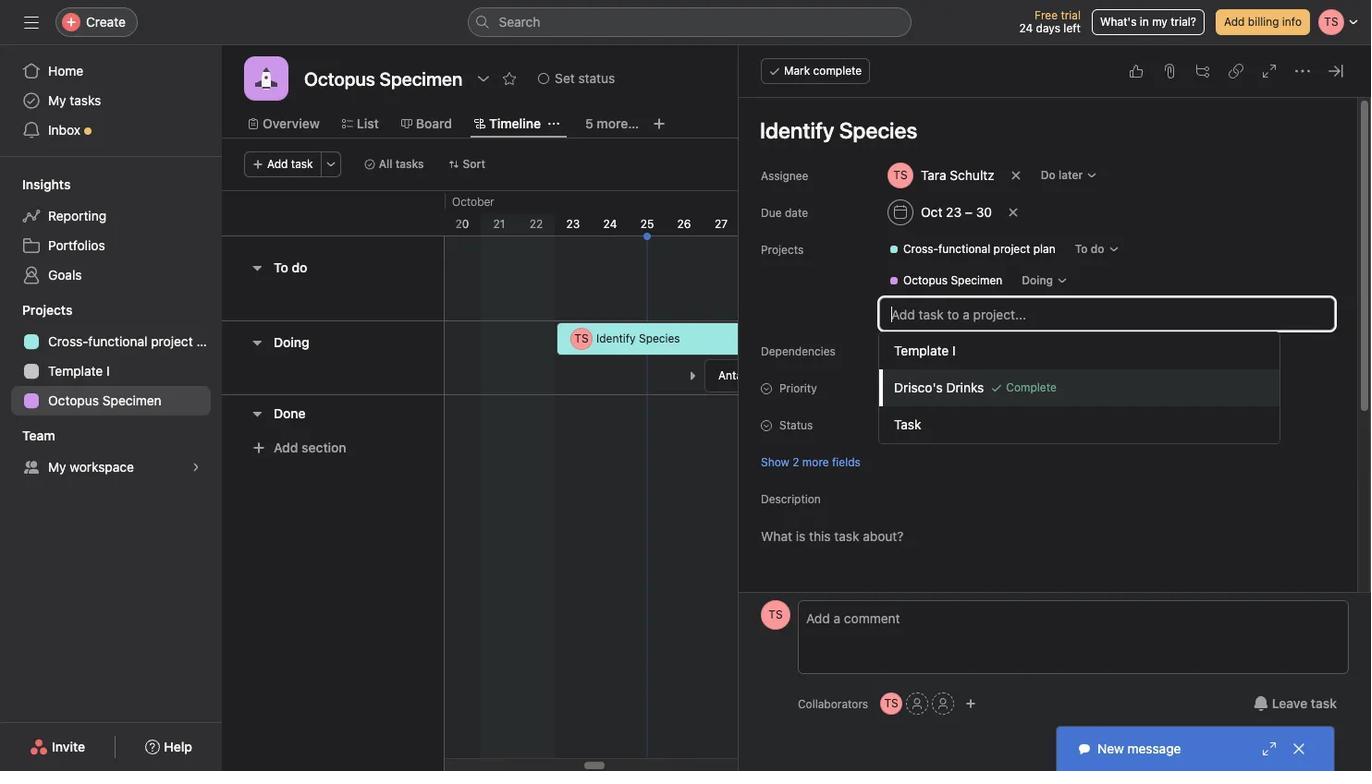 Task type: locate. For each thing, give the bounding box(es) containing it.
1 horizontal spatial cross-
[[903, 242, 938, 256]]

functional up template i link
[[88, 334, 147, 349]]

home
[[48, 63, 83, 79]]

template i inside projects element
[[48, 363, 110, 379]]

tasks down "home"
[[70, 92, 101, 108]]

functional inside main content
[[938, 242, 990, 256]]

0 vertical spatial cross-
[[903, 242, 938, 256]]

1 horizontal spatial octopus specimen link
[[881, 272, 1010, 290]]

do inside button
[[292, 260, 307, 276]]

1 vertical spatial i
[[106, 363, 110, 379]]

1 vertical spatial to
[[274, 260, 288, 276]]

0 horizontal spatial do
[[292, 260, 307, 276]]

portfolios
[[48, 238, 105, 253]]

antartica
[[718, 369, 766, 383]]

my inside the teams element
[[48, 459, 66, 475]]

0 horizontal spatial projects
[[22, 302, 72, 318]]

mark complete button
[[761, 58, 870, 84]]

projects element containing cross-functional project plan
[[859, 233, 1355, 298]]

template i up drisco's on the right of the page
[[894, 343, 956, 359]]

0 vertical spatial do
[[1091, 242, 1104, 256]]

octopus specimen link up the teams element
[[11, 386, 211, 416]]

23
[[946, 204, 962, 220], [566, 217, 580, 231]]

add left "billing"
[[1224, 15, 1245, 29]]

plan
[[1033, 242, 1056, 256], [196, 334, 222, 349]]

1 horizontal spatial tasks
[[395, 157, 424, 171]]

2 vertical spatial ts
[[884, 697, 898, 711]]

0 vertical spatial i
[[952, 343, 956, 359]]

left
[[1064, 21, 1081, 35]]

cross- down projects dropdown button
[[48, 334, 88, 349]]

template i
[[894, 343, 956, 359], [48, 363, 110, 379]]

1 horizontal spatial functional
[[938, 242, 990, 256]]

24 inside free trial 24 days left
[[1019, 21, 1033, 35]]

help
[[164, 740, 192, 755]]

1 vertical spatial my
[[48, 459, 66, 475]]

overview
[[263, 116, 320, 131]]

0 horizontal spatial tasks
[[70, 92, 101, 108]]

1 horizontal spatial task
[[1311, 696, 1337, 712]]

1 horizontal spatial 23
[[946, 204, 962, 220]]

cross-functional project plan link down the goals link
[[11, 327, 222, 357]]

plan left collapse task list for the section doing image
[[196, 334, 222, 349]]

full screen image
[[1262, 64, 1277, 79]]

to
[[1075, 242, 1088, 256], [274, 260, 288, 276]]

workspace
[[70, 459, 134, 475]]

1 vertical spatial plan
[[196, 334, 222, 349]]

0 horizontal spatial project
[[151, 334, 193, 349]]

i
[[952, 343, 956, 359], [106, 363, 110, 379]]

0 horizontal spatial octopus
[[48, 393, 99, 409]]

list
[[357, 116, 379, 131]]

to do
[[1075, 242, 1104, 256], [274, 260, 307, 276]]

description
[[761, 493, 821, 507]]

main content
[[741, 98, 1355, 772]]

date
[[785, 206, 808, 220]]

0 vertical spatial plan
[[1033, 242, 1056, 256]]

projects element inside main content
[[859, 233, 1355, 298]]

1 horizontal spatial cross-functional project plan
[[903, 242, 1056, 256]]

0 vertical spatial octopus specimen
[[903, 274, 1002, 288]]

functional
[[938, 242, 990, 256], [88, 334, 147, 349]]

sort button
[[440, 152, 494, 178]]

1 vertical spatial octopus specimen
[[48, 393, 162, 409]]

1 vertical spatial octopus specimen link
[[11, 386, 211, 416]]

template up drisco's on the right of the page
[[894, 343, 949, 359]]

1 my from the top
[[48, 92, 66, 108]]

leave
[[1272, 696, 1308, 712]]

tasks right all
[[395, 157, 424, 171]]

section
[[302, 440, 346, 456]]

add inside "button"
[[1224, 15, 1245, 29]]

0 likes. click to like this task image
[[1129, 64, 1144, 79]]

0 horizontal spatial doing
[[274, 335, 309, 350]]

do later
[[1041, 168, 1083, 182]]

1 horizontal spatial 24
[[1019, 21, 1033, 35]]

add for add task
[[267, 157, 288, 171]]

my tasks
[[48, 92, 101, 108]]

24
[[1019, 21, 1033, 35], [603, 217, 617, 231]]

0 horizontal spatial to do
[[274, 260, 307, 276]]

0 horizontal spatial octopus specimen link
[[11, 386, 211, 416]]

cross-functional project plan link
[[881, 240, 1063, 259], [11, 327, 222, 357]]

my inside global element
[[48, 92, 66, 108]]

0 horizontal spatial 23
[[566, 217, 580, 231]]

plan up doing dropdown button
[[1033, 242, 1056, 256]]

5 more…
[[585, 116, 639, 131]]

task right leave
[[1311, 696, 1337, 712]]

1 vertical spatial projects
[[22, 302, 72, 318]]

1 horizontal spatial projects
[[761, 243, 804, 257]]

1 vertical spatial octopus
[[48, 393, 99, 409]]

0 vertical spatial template i
[[894, 343, 956, 359]]

1 horizontal spatial ts button
[[880, 693, 902, 716]]

timeline link
[[474, 114, 541, 134]]

template down projects dropdown button
[[48, 363, 103, 379]]

tasks for my tasks
[[70, 92, 101, 108]]

cross-functional project plan link down –
[[881, 240, 1063, 259]]

clear due date image
[[1008, 207, 1019, 218]]

status
[[578, 70, 615, 86]]

in
[[1140, 15, 1149, 29]]

projects element
[[859, 233, 1355, 298], [0, 294, 222, 420]]

1 vertical spatial specimen
[[102, 393, 162, 409]]

0 vertical spatial doing
[[1022, 274, 1053, 288]]

projects down "due date"
[[761, 243, 804, 257]]

0 horizontal spatial ts button
[[761, 601, 790, 631]]

add billing info
[[1224, 15, 1302, 29]]

0 vertical spatial functional
[[938, 242, 990, 256]]

0 horizontal spatial i
[[106, 363, 110, 379]]

1 vertical spatial task
[[1311, 696, 1337, 712]]

more actions image
[[325, 159, 336, 170]]

show
[[761, 455, 789, 469]]

26
[[677, 217, 691, 231]]

my workspace
[[48, 459, 134, 475]]

add for add section
[[274, 440, 298, 456]]

days
[[1036, 21, 1060, 35]]

task inside leave task button
[[1311, 696, 1337, 712]]

octopus down oct
[[903, 274, 948, 288]]

0 vertical spatial ts button
[[761, 601, 790, 631]]

0 vertical spatial tasks
[[70, 92, 101, 108]]

0 vertical spatial ts
[[574, 332, 589, 346]]

2 my from the top
[[48, 459, 66, 475]]

later
[[1059, 168, 1083, 182]]

my for my workspace
[[48, 459, 66, 475]]

0 vertical spatial projects
[[761, 243, 804, 257]]

add inside button
[[267, 157, 288, 171]]

show subtasks for task antartica study image
[[687, 371, 698, 382]]

specimen left doing dropdown button
[[951, 274, 1002, 288]]

doing inside dropdown button
[[1022, 274, 1053, 288]]

collapse task list for the section to do image
[[250, 261, 264, 276]]

team button
[[0, 427, 55, 446]]

specimen inside main content
[[951, 274, 1002, 288]]

1 horizontal spatial cross-functional project plan link
[[881, 240, 1063, 259]]

0 vertical spatial my
[[48, 92, 66, 108]]

add inside 'button'
[[888, 344, 909, 358]]

done
[[274, 405, 306, 421]]

i up 'drinks'
[[952, 343, 956, 359]]

Add task to a project... text field
[[879, 298, 1335, 331]]

collapse task list for the section doing image
[[250, 336, 264, 350]]

do right collapse task list for the section to do image
[[292, 260, 307, 276]]

2 horizontal spatial ts
[[884, 697, 898, 711]]

octopus specimen link down oct 23 – 30
[[881, 272, 1010, 290]]

to do right collapse task list for the section to do image
[[274, 260, 307, 276]]

my up inbox
[[48, 92, 66, 108]]

project up template i link
[[151, 334, 193, 349]]

0 horizontal spatial template
[[48, 363, 103, 379]]

add down done button
[[274, 440, 298, 456]]

goals link
[[11, 261, 211, 290]]

free
[[1035, 8, 1058, 22]]

to do inside popup button
[[1075, 242, 1104, 256]]

1 horizontal spatial plan
[[1033, 242, 1056, 256]]

to inside to do button
[[274, 260, 288, 276]]

0 vertical spatial to do
[[1075, 242, 1104, 256]]

0 horizontal spatial cross-
[[48, 334, 88, 349]]

task left more actions image
[[291, 157, 313, 171]]

0 vertical spatial project
[[993, 242, 1030, 256]]

0 vertical spatial template
[[894, 343, 949, 359]]

0 vertical spatial cross-functional project plan
[[903, 242, 1056, 256]]

task inside add task button
[[291, 157, 313, 171]]

0 horizontal spatial functional
[[88, 334, 147, 349]]

attachments: add a file to this task, identify species image
[[1162, 64, 1177, 79]]

1 horizontal spatial to
[[1075, 242, 1088, 256]]

2
[[793, 455, 799, 469]]

expand new message image
[[1262, 742, 1277, 757]]

tara schultz
[[921, 167, 995, 183]]

octopus specimen inside main content
[[903, 274, 1002, 288]]

cross-functional project plan up template i link
[[48, 334, 222, 349]]

projects element containing projects
[[0, 294, 222, 420]]

task for add task
[[291, 157, 313, 171]]

cross- down oct
[[903, 242, 938, 256]]

30
[[976, 204, 992, 220]]

octopus specimen link inside main content
[[881, 272, 1010, 290]]

1 vertical spatial ts
[[769, 608, 783, 622]]

0 horizontal spatial cross-functional project plan
[[48, 334, 222, 349]]

27
[[715, 217, 728, 231]]

0 horizontal spatial template i
[[48, 363, 110, 379]]

my for my tasks
[[48, 92, 66, 108]]

0 horizontal spatial octopus specimen
[[48, 393, 162, 409]]

dependencies
[[761, 345, 836, 359]]

search
[[499, 14, 540, 30]]

schultz
[[950, 167, 995, 183]]

add for add billing info
[[1224, 15, 1245, 29]]

to right collapse task list for the section to do image
[[274, 260, 288, 276]]

more
[[802, 455, 829, 469]]

1 horizontal spatial ts
[[769, 608, 783, 622]]

set status
[[555, 70, 615, 86]]

0 vertical spatial specimen
[[951, 274, 1002, 288]]

main content containing tara schultz
[[741, 98, 1355, 772]]

drinks
[[946, 380, 984, 396]]

priority
[[779, 382, 817, 396]]

1 horizontal spatial octopus
[[903, 274, 948, 288]]

template i down projects dropdown button
[[48, 363, 110, 379]]

1 horizontal spatial to do
[[1075, 242, 1104, 256]]

project
[[993, 242, 1030, 256], [151, 334, 193, 349]]

to do up doing dropdown button
[[1075, 242, 1104, 256]]

0 vertical spatial to
[[1075, 242, 1088, 256]]

remove assignee image
[[1010, 170, 1021, 181]]

0 vertical spatial cross-functional project plan link
[[881, 240, 1063, 259]]

1 horizontal spatial specimen
[[951, 274, 1002, 288]]

i up the teams element
[[106, 363, 110, 379]]

trial?
[[1171, 15, 1196, 29]]

23 right 22
[[566, 217, 580, 231]]

1 vertical spatial 24
[[603, 217, 617, 231]]

23 inside main content
[[946, 204, 962, 220]]

complete
[[1006, 381, 1057, 395]]

done button
[[274, 397, 306, 430]]

1 horizontal spatial do
[[1091, 242, 1104, 256]]

invite
[[52, 740, 85, 755]]

projects inside main content
[[761, 243, 804, 257]]

more…
[[597, 116, 639, 131]]

add down overview link
[[267, 157, 288, 171]]

oct 23 – 30
[[921, 204, 992, 220]]

1 vertical spatial functional
[[88, 334, 147, 349]]

1 vertical spatial template
[[48, 363, 103, 379]]

ts button
[[761, 601, 790, 631], [880, 693, 902, 716]]

octopus specimen down template i link
[[48, 393, 162, 409]]

1 vertical spatial tasks
[[395, 157, 424, 171]]

functional down –
[[938, 242, 990, 256]]

my down the team
[[48, 459, 66, 475]]

1 horizontal spatial doing
[[1022, 274, 1053, 288]]

add dependencies button
[[879, 338, 995, 364]]

to up doing dropdown button
[[1075, 242, 1088, 256]]

species
[[639, 332, 680, 346]]

octopus specimen link
[[881, 272, 1010, 290], [11, 386, 211, 416]]

mark complete
[[784, 64, 862, 78]]

23 left –
[[946, 204, 962, 220]]

add or remove collaborators image
[[965, 699, 976, 710]]

0 vertical spatial task
[[291, 157, 313, 171]]

add inside 'button'
[[274, 440, 298, 456]]

1 vertical spatial template i
[[48, 363, 110, 379]]

doing up add task to a project... text field
[[1022, 274, 1053, 288]]

1 horizontal spatial octopus specimen
[[903, 274, 1002, 288]]

doing
[[1022, 274, 1053, 288], [274, 335, 309, 350]]

1 vertical spatial to do
[[274, 260, 307, 276]]

None text field
[[300, 62, 467, 95]]

0 vertical spatial octopus specimen link
[[881, 272, 1010, 290]]

1 horizontal spatial i
[[952, 343, 956, 359]]

0 horizontal spatial ts
[[574, 332, 589, 346]]

project down clear due date image
[[993, 242, 1030, 256]]

tasks inside 'dropdown button'
[[395, 157, 424, 171]]

0 horizontal spatial projects element
[[0, 294, 222, 420]]

cross-functional project plan down 30
[[903, 242, 1056, 256]]

octopus down template i link
[[48, 393, 99, 409]]

1 vertical spatial do
[[292, 260, 307, 276]]

0 horizontal spatial task
[[291, 157, 313, 171]]

5
[[585, 116, 593, 131]]

24 left 25
[[603, 217, 617, 231]]

specimen down template i link
[[102, 393, 162, 409]]

1 horizontal spatial template
[[894, 343, 949, 359]]

1 horizontal spatial projects element
[[859, 233, 1355, 298]]

insights button
[[0, 176, 71, 194]]

add billing info button
[[1216, 9, 1310, 35]]

1 vertical spatial cross-functional project plan
[[48, 334, 222, 349]]

doing right collapse task list for the section doing image
[[274, 335, 309, 350]]

0 horizontal spatial cross-functional project plan link
[[11, 327, 222, 357]]

Task Name text field
[[748, 109, 1335, 152]]

tasks inside global element
[[70, 92, 101, 108]]

octopus
[[903, 274, 948, 288], [48, 393, 99, 409]]

0 horizontal spatial 24
[[603, 217, 617, 231]]

add task button
[[244, 152, 321, 178]]

24 left days
[[1019, 21, 1033, 35]]

task
[[291, 157, 313, 171], [1311, 696, 1337, 712]]

octopus specimen down oct 23 – 30
[[903, 274, 1002, 288]]

0 vertical spatial 24
[[1019, 21, 1033, 35]]

add up drisco's on the right of the page
[[888, 344, 909, 358]]

0 horizontal spatial to
[[274, 260, 288, 276]]

template
[[894, 343, 949, 359], [48, 363, 103, 379]]

main content inside identify species dialog
[[741, 98, 1355, 772]]

overview link
[[248, 114, 320, 134]]

projects down goals
[[22, 302, 72, 318]]

1 horizontal spatial project
[[993, 242, 1030, 256]]

0 vertical spatial octopus
[[903, 274, 948, 288]]

do up add task to a project... text field
[[1091, 242, 1104, 256]]

tasks
[[70, 92, 101, 108], [395, 157, 424, 171]]

add subtask image
[[1195, 64, 1210, 79]]

more actions for this task image
[[1295, 64, 1310, 79]]

octopus inside main content
[[903, 274, 948, 288]]

cross- inside main content
[[903, 242, 938, 256]]

ts for the bottom ts button
[[884, 697, 898, 711]]

task for leave task
[[1311, 696, 1337, 712]]



Task type: describe. For each thing, give the bounding box(es) containing it.
board link
[[401, 114, 452, 134]]

sort
[[463, 157, 485, 171]]

template inside projects element
[[48, 363, 103, 379]]

help button
[[133, 731, 204, 765]]

list link
[[342, 114, 379, 134]]

reporting link
[[11, 202, 211, 231]]

1 vertical spatial ts button
[[880, 693, 902, 716]]

add tab image
[[652, 116, 667, 131]]

projects inside dropdown button
[[22, 302, 72, 318]]

show options image
[[476, 71, 491, 86]]

1 vertical spatial cross-functional project plan link
[[11, 327, 222, 357]]

billing
[[1248, 15, 1279, 29]]

1 vertical spatial cross-
[[48, 334, 88, 349]]

to do button
[[1067, 237, 1128, 263]]

info
[[1282, 15, 1302, 29]]

drisco's drinks
[[894, 380, 984, 396]]

team
[[22, 428, 55, 444]]

drisco's drinks option
[[879, 370, 1280, 407]]

to inside to do popup button
[[1075, 242, 1088, 256]]

create button
[[55, 7, 138, 37]]

inbox
[[48, 122, 80, 138]]

inbox link
[[11, 116, 211, 145]]

do
[[1041, 168, 1056, 182]]

tara
[[921, 167, 946, 183]]

task
[[894, 417, 921, 433]]

trial
[[1061, 8, 1081, 22]]

collaborators
[[798, 698, 868, 711]]

my workspace link
[[11, 453, 211, 483]]

portfolios link
[[11, 231, 211, 261]]

leave task
[[1272, 696, 1337, 712]]

add task
[[267, 157, 313, 171]]

show 2 more fields button
[[761, 453, 861, 471]]

october
[[452, 195, 494, 209]]

set
[[555, 70, 575, 86]]

set status button
[[530, 66, 623, 92]]

fields
[[832, 455, 861, 469]]

close details image
[[1329, 64, 1343, 79]]

all tasks
[[379, 157, 424, 171]]

identify species dialog
[[739, 45, 1371, 772]]

identify species
[[596, 332, 680, 346]]

home link
[[11, 56, 211, 86]]

search list box
[[467, 7, 911, 37]]

mark
[[784, 64, 810, 78]]

my
[[1152, 15, 1168, 29]]

leave task button
[[1241, 688, 1349, 721]]

tara schultz button
[[879, 159, 1003, 192]]

drisco's
[[894, 380, 943, 396]]

global element
[[0, 45, 222, 156]]

teams element
[[0, 420, 222, 486]]

search button
[[467, 7, 911, 37]]

free trial 24 days left
[[1019, 8, 1081, 35]]

tasks for all tasks
[[395, 157, 424, 171]]

invite button
[[18, 731, 97, 765]]

doing button
[[1014, 268, 1076, 294]]

identify
[[596, 332, 636, 346]]

22
[[530, 217, 543, 231]]

my tasks link
[[11, 86, 211, 116]]

20
[[455, 217, 469, 231]]

21
[[493, 217, 505, 231]]

tab actions image
[[548, 118, 559, 129]]

doing button
[[274, 326, 309, 360]]

1 vertical spatial project
[[151, 334, 193, 349]]

oct
[[921, 204, 942, 220]]

copy task link image
[[1229, 64, 1244, 79]]

25
[[640, 217, 654, 231]]

template i link
[[11, 357, 211, 386]]

add dependencies
[[888, 344, 987, 358]]

see details, my workspace image
[[190, 462, 202, 473]]

ts for ts button to the top
[[769, 608, 783, 622]]

do inside popup button
[[1091, 242, 1104, 256]]

status
[[779, 419, 813, 433]]

project inside main content
[[993, 242, 1030, 256]]

timeline
[[489, 116, 541, 131]]

reporting
[[48, 208, 106, 224]]

add for add dependencies
[[888, 344, 909, 358]]

all tasks button
[[356, 152, 432, 178]]

antartica study
[[718, 369, 799, 383]]

board
[[416, 116, 452, 131]]

1 horizontal spatial template i
[[894, 343, 956, 359]]

insights element
[[0, 168, 222, 294]]

close image
[[1292, 742, 1306, 757]]

cross-functional project plan inside main content
[[903, 242, 1056, 256]]

due
[[761, 206, 782, 220]]

–
[[965, 204, 973, 220]]

0 horizontal spatial plan
[[196, 334, 222, 349]]

add section button
[[244, 432, 354, 465]]

goals
[[48, 267, 82, 283]]

all
[[379, 157, 392, 171]]

0 horizontal spatial specimen
[[102, 393, 162, 409]]

complete
[[813, 64, 862, 78]]

plan inside main content
[[1033, 242, 1056, 256]]

rocket image
[[255, 67, 277, 90]]

i inside template i link
[[106, 363, 110, 379]]

collapse task list for the section done image
[[250, 406, 264, 421]]

hide sidebar image
[[24, 15, 39, 30]]

cross-functional project plan link inside main content
[[881, 240, 1063, 259]]

what's in my trial?
[[1100, 15, 1196, 29]]

do later button
[[1032, 163, 1106, 189]]

new message
[[1097, 741, 1181, 757]]

1 vertical spatial doing
[[274, 335, 309, 350]]

add to starred image
[[502, 71, 517, 86]]

what's
[[1100, 15, 1137, 29]]

5 more… button
[[585, 114, 639, 134]]



Task type: vqa. For each thing, say whether or not it's contained in the screenshot.
"this" to the top
no



